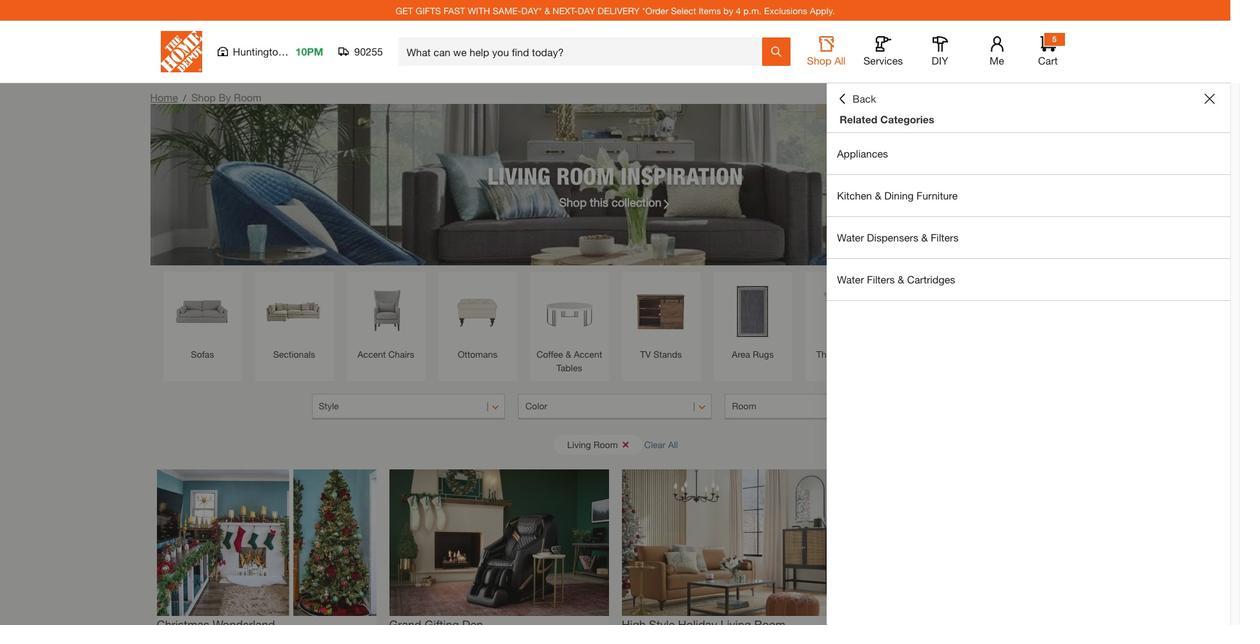 Task type: describe. For each thing, give the bounding box(es) containing it.
area rugs
[[732, 349, 774, 360]]

appliances link
[[827, 133, 1231, 174]]

me button
[[976, 36, 1018, 67]]

home link
[[150, 91, 178, 103]]

kitchen & dining furniture
[[837, 189, 958, 202]]

day*
[[521, 5, 542, 16]]

huntington park
[[233, 45, 308, 57]]

accent chairs image
[[353, 278, 419, 344]]

sofas image
[[170, 278, 235, 344]]

room inside button
[[732, 400, 756, 411]]

living room inspiration
[[488, 162, 743, 190]]

coffee
[[537, 349, 563, 360]]

coffee & accent tables
[[537, 349, 602, 373]]

all for clear all
[[668, 439, 678, 450]]

feedback link image
[[1223, 218, 1240, 288]]

filters inside water filters & cartridges link
[[867, 273, 895, 286]]

& left cartridges
[[898, 273, 904, 286]]

clear
[[644, 439, 666, 450]]

back
[[853, 92, 876, 105]]

room up this
[[556, 162, 615, 190]]

shop this collection link
[[559, 193, 671, 211]]

water dispensers & filters
[[837, 231, 959, 244]]

shop all
[[807, 54, 846, 67]]

ottomans
[[458, 349, 498, 360]]

me
[[990, 54, 1004, 67]]

kitchen & dining furniture link
[[827, 175, 1231, 216]]

area
[[732, 349, 750, 360]]

shop for shop this collection
[[559, 195, 587, 209]]

huntington
[[233, 45, 284, 57]]

shop this collection
[[559, 195, 662, 209]]

water dispensers & filters link
[[827, 217, 1231, 258]]

style
[[319, 400, 339, 411]]

select
[[671, 5, 696, 16]]

gifts
[[416, 5, 441, 16]]

water for water dispensers & filters
[[837, 231, 864, 244]]

color button
[[518, 394, 712, 420]]

tv stands image
[[628, 278, 694, 344]]

dispensers
[[867, 231, 918, 244]]

menu containing appliances
[[827, 133, 1231, 301]]

services
[[864, 54, 903, 67]]

the home depot logo image
[[161, 31, 202, 72]]

ottomans image
[[445, 278, 511, 344]]

tables
[[557, 362, 582, 373]]

day
[[578, 5, 595, 16]]

cart 5
[[1038, 34, 1058, 67]]

room button
[[725, 394, 919, 420]]

coffee & accent tables image
[[536, 278, 602, 344]]

inspiration
[[621, 162, 743, 190]]

appliances
[[837, 147, 888, 160]]

sectionals image
[[261, 278, 327, 344]]

throw blankets image
[[903, 278, 969, 344]]

living room
[[567, 439, 618, 450]]

accent inside 'coffee & accent tables'
[[574, 349, 602, 360]]

clear all
[[644, 439, 678, 450]]

filters inside "water dispensers & filters" link
[[931, 231, 959, 244]]

collection
[[612, 195, 662, 209]]

rugs
[[753, 349, 774, 360]]

shop for shop all
[[807, 54, 832, 67]]

throw pillows
[[817, 349, 873, 360]]

coffee & accent tables link
[[536, 278, 602, 375]]

diy
[[932, 54, 949, 67]]

area rugs image
[[720, 278, 786, 344]]

next-
[[553, 5, 578, 16]]

fast
[[444, 5, 465, 16]]

back button
[[837, 92, 876, 105]]

3 stretchy image image from the left
[[622, 470, 841, 616]]

park
[[287, 45, 308, 57]]

1 vertical spatial shop
[[191, 91, 216, 103]]

accent chairs link
[[353, 278, 419, 361]]

accent inside accent chairs 'link'
[[358, 349, 386, 360]]



Task type: locate. For each thing, give the bounding box(es) containing it.
all
[[835, 54, 846, 67], [668, 439, 678, 450]]

stands
[[653, 349, 682, 360]]

all up the back button
[[835, 54, 846, 67]]

sofas link
[[170, 278, 235, 361]]

tv stands link
[[628, 278, 694, 361]]

delivery
[[598, 5, 640, 16]]

1 water from the top
[[837, 231, 864, 244]]

water inside "water dispensers & filters" link
[[837, 231, 864, 244]]

0 vertical spatial filters
[[931, 231, 959, 244]]

2 stretchy image image from the left
[[389, 470, 609, 616]]

chairs
[[388, 349, 414, 360]]

with
[[468, 5, 490, 16]]

living room button
[[554, 435, 642, 454]]

water left dispensers
[[837, 231, 864, 244]]

clear all button
[[644, 433, 678, 457]]

sectionals link
[[261, 278, 327, 361]]

sofas
[[191, 349, 214, 360]]

by
[[724, 5, 733, 16]]

*order
[[642, 5, 668, 16]]

accent left chairs
[[358, 349, 386, 360]]

1 horizontal spatial accent
[[574, 349, 602, 360]]

color
[[525, 400, 547, 411]]

1 vertical spatial all
[[668, 439, 678, 450]]

water filters & cartridges
[[837, 273, 955, 286]]

2 horizontal spatial shop
[[807, 54, 832, 67]]

menu
[[827, 133, 1231, 301]]

0 vertical spatial living
[[488, 162, 550, 190]]

1 vertical spatial water
[[837, 273, 864, 286]]

living for living room
[[567, 439, 591, 450]]

& left dining
[[875, 189, 882, 202]]

0 vertical spatial water
[[837, 231, 864, 244]]

room down area
[[732, 400, 756, 411]]

shop all button
[[806, 36, 847, 67]]

cartridges
[[907, 273, 955, 286]]

0 horizontal spatial accent
[[358, 349, 386, 360]]

related categories
[[840, 113, 934, 125]]

1 accent from the left
[[358, 349, 386, 360]]

living for living room inspiration
[[488, 162, 550, 190]]

& right dispensers
[[921, 231, 928, 244]]

water filters & cartridges link
[[827, 259, 1231, 300]]

get gifts fast with same-day* & next-day delivery *order select items by 4 p.m. exclusions apply.
[[396, 5, 835, 16]]

tv
[[640, 349, 651, 360]]

1 vertical spatial living
[[567, 439, 591, 450]]

all inside clear all 'button'
[[668, 439, 678, 450]]

10pm
[[296, 45, 323, 57]]

by
[[219, 91, 231, 103]]

room inside button
[[594, 439, 618, 450]]

/
[[183, 92, 186, 103]]

water for water filters & cartridges
[[837, 273, 864, 286]]

kitchen
[[837, 189, 872, 202]]

related
[[840, 113, 878, 125]]

& up tables
[[566, 349, 571, 360]]

0 horizontal spatial stretchy image image
[[157, 470, 376, 616]]

drawer close image
[[1205, 94, 1215, 104]]

shop right / at the left of page
[[191, 91, 216, 103]]

cart
[[1038, 54, 1058, 67]]

filters down dispensers
[[867, 273, 895, 286]]

throw pillows link
[[812, 278, 878, 361]]

filters
[[931, 231, 959, 244], [867, 273, 895, 286]]

curtains & drapes image
[[995, 278, 1061, 344]]

furniture
[[917, 189, 958, 202]]

all for shop all
[[835, 54, 846, 67]]

room down color button
[[594, 439, 618, 450]]

apply.
[[810, 5, 835, 16]]

2 vertical spatial shop
[[559, 195, 587, 209]]

1 horizontal spatial shop
[[559, 195, 587, 209]]

all right clear
[[668, 439, 678, 450]]

2 horizontal spatial stretchy image image
[[622, 470, 841, 616]]

filters down furniture
[[931, 231, 959, 244]]

living inside living room button
[[567, 439, 591, 450]]

shop down apply.
[[807, 54, 832, 67]]

room
[[234, 91, 262, 103], [556, 162, 615, 190], [732, 400, 756, 411], [594, 439, 618, 450]]

dining
[[884, 189, 914, 202]]

1 stretchy image image from the left
[[157, 470, 376, 616]]

1 horizontal spatial living
[[567, 439, 591, 450]]

0 horizontal spatial living
[[488, 162, 550, 190]]

style button
[[312, 394, 505, 420]]

shop
[[807, 54, 832, 67], [191, 91, 216, 103], [559, 195, 587, 209]]

water down water dispensers & filters at the right top of page
[[837, 273, 864, 286]]

4
[[736, 5, 741, 16]]

home / shop by room
[[150, 91, 262, 103]]

exclusions
[[764, 5, 807, 16]]

room right the by at the top left of the page
[[234, 91, 262, 103]]

same-
[[493, 5, 521, 16]]

0 horizontal spatial filters
[[867, 273, 895, 286]]

shop left this
[[559, 195, 587, 209]]

1 vertical spatial filters
[[867, 273, 895, 286]]

categories
[[880, 113, 934, 125]]

get
[[396, 5, 413, 16]]

accent chairs
[[358, 349, 414, 360]]

services button
[[863, 36, 904, 67]]

tv stands
[[640, 349, 682, 360]]

ottomans link
[[445, 278, 511, 361]]

pillows
[[844, 349, 873, 360]]

1 horizontal spatial stretchy image image
[[389, 470, 609, 616]]

0 horizontal spatial all
[[668, 439, 678, 450]]

& inside 'coffee & accent tables'
[[566, 349, 571, 360]]

items
[[699, 5, 721, 16]]

stretchy image image
[[157, 470, 376, 616], [389, 470, 609, 616], [622, 470, 841, 616]]

all inside shop all button
[[835, 54, 846, 67]]

1 horizontal spatial all
[[835, 54, 846, 67]]

0 vertical spatial all
[[835, 54, 846, 67]]

2 accent from the left
[[574, 349, 602, 360]]

living
[[488, 162, 550, 190], [567, 439, 591, 450]]

home
[[150, 91, 178, 103]]

accent up tables
[[574, 349, 602, 360]]

diy button
[[920, 36, 961, 67]]

shop inside button
[[807, 54, 832, 67]]

throw
[[817, 349, 842, 360]]

0 horizontal spatial shop
[[191, 91, 216, 103]]

5
[[1052, 34, 1057, 44]]

& right 'day*' at the left top
[[544, 5, 550, 16]]

throw pillows image
[[812, 278, 878, 344]]

water inside water filters & cartridges link
[[837, 273, 864, 286]]

0 vertical spatial shop
[[807, 54, 832, 67]]

&
[[544, 5, 550, 16], [875, 189, 882, 202], [921, 231, 928, 244], [898, 273, 904, 286], [566, 349, 571, 360]]

2 water from the top
[[837, 273, 864, 286]]

accent
[[358, 349, 386, 360], [574, 349, 602, 360]]

p.m.
[[743, 5, 762, 16]]

What can we help you find today? search field
[[407, 38, 761, 65]]

90255
[[354, 45, 383, 57]]

1 horizontal spatial filters
[[931, 231, 959, 244]]

90255 button
[[339, 45, 383, 58]]

this
[[590, 195, 608, 209]]

area rugs link
[[720, 278, 786, 361]]

sectionals
[[273, 349, 315, 360]]

water
[[837, 231, 864, 244], [837, 273, 864, 286]]



Task type: vqa. For each thing, say whether or not it's contained in the screenshot.
"furniture"
yes



